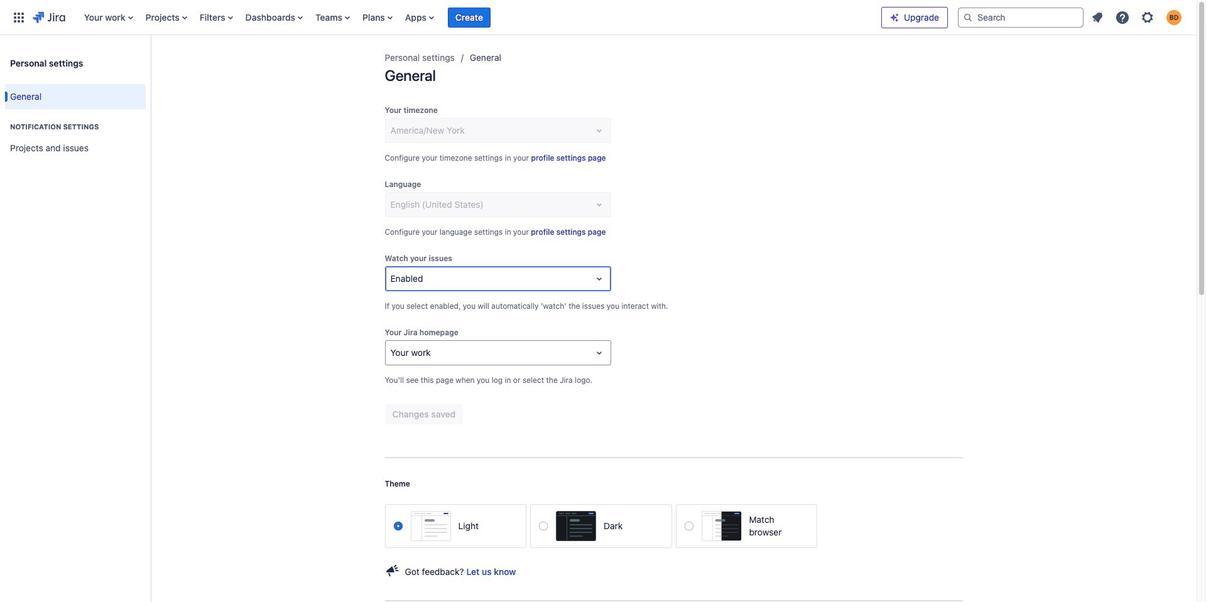 Task type: locate. For each thing, give the bounding box(es) containing it.
feedback image
[[385, 564, 400, 579]]

2 vertical spatial open image
[[592, 271, 607, 287]]

list
[[78, 0, 882, 35], [1087, 6, 1190, 29]]

None radio
[[394, 522, 403, 531]]

group
[[5, 80, 146, 168], [5, 109, 146, 165]]

0 vertical spatial open image
[[592, 123, 607, 138]]

jira image
[[33, 10, 65, 25], [33, 10, 65, 25]]

None radio
[[539, 522, 548, 531], [685, 522, 693, 531], [539, 522, 548, 531], [685, 522, 693, 531]]

None search field
[[958, 7, 1084, 27]]

None text field
[[391, 347, 393, 359]]

open image
[[592, 123, 607, 138], [592, 197, 607, 212], [592, 271, 607, 287]]

1 vertical spatial open image
[[592, 197, 607, 212]]

appswitcher icon image
[[11, 10, 26, 25]]

help image
[[1115, 10, 1131, 25]]

heading
[[5, 122, 146, 132]]

2 open image from the top
[[592, 197, 607, 212]]

notifications image
[[1090, 10, 1105, 25]]

list item
[[448, 0, 491, 35]]

1 horizontal spatial list
[[1087, 6, 1190, 29]]

banner
[[0, 0, 1197, 35]]



Task type: vqa. For each thing, say whether or not it's contained in the screenshot.
"heading" on the top of page
yes



Task type: describe. For each thing, give the bounding box(es) containing it.
your profile and settings image
[[1167, 10, 1182, 25]]

2 group from the top
[[5, 109, 146, 165]]

sidebar navigation image
[[137, 50, 165, 75]]

3 open image from the top
[[592, 271, 607, 287]]

open image
[[592, 346, 607, 361]]

Search field
[[958, 7, 1084, 27]]

primary element
[[8, 0, 882, 35]]

1 group from the top
[[5, 80, 146, 168]]

1 open image from the top
[[592, 123, 607, 138]]

settings image
[[1141, 10, 1156, 25]]

0 horizontal spatial list
[[78, 0, 882, 35]]

search image
[[963, 12, 973, 22]]



